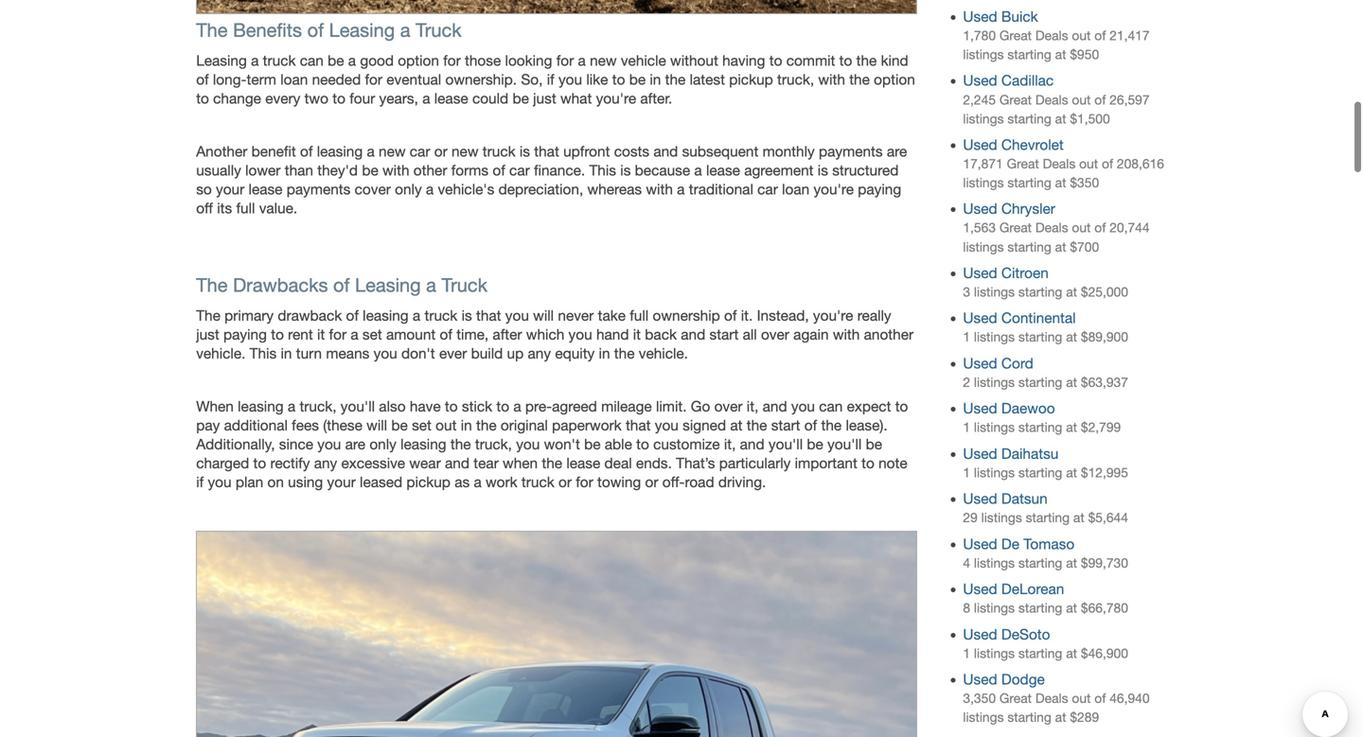 Task type: vqa. For each thing, say whether or not it's contained in the screenshot.


Task type: describe. For each thing, give the bounding box(es) containing it.
datsun
[[1002, 491, 1048, 508]]

will inside when leasing a truck, you'll also have to stick to a pre-agreed mileage limit. go over it, and you can expect to pay additional fees (these will be set out in the original paperwork that you signed at the start of the lease). additionally, since you are only leasing the truck, you won't be able to customize it, and you'll be you'll be charged to rectify any excessive wear and tear when the lease deal ends. that's particularly important to note if you plan on using your leased pickup as a work truck or for towing or off-road driving.
[[367, 417, 387, 434]]

expect
[[847, 398, 891, 415]]

be down lease).
[[866, 436, 882, 453]]

you up important
[[791, 398, 815, 415]]

that's
[[676, 455, 715, 472]]

the down "stick"
[[476, 417, 497, 434]]

be up needed on the top
[[328, 52, 344, 69]]

upfront
[[563, 143, 610, 160]]

paying inside another benefit of leasing a new car or new truck is that upfront costs and subsequent monthly payments are usually lower than they'd be with other forms of car finance. this is because a lease agreement is structured so your lease payments cover only a vehicle's depreciation, whereas with a traditional car loan you're paying off its full value.
[[858, 181, 902, 198]]

any inside when leasing a truck, you'll also have to stick to a pre-agreed mileage limit. go over it, and you can expect to pay additional fees (these will be set out in the original paperwork that you signed at the start of the lease). additionally, since you are only leasing the truck, you won't be able to customize it, and you'll be you'll be charged to rectify any excessive wear and tear when the lease deal ends. that's particularly important to note if you plan on using your leased pickup as a work truck or for towing or off-road driving.
[[314, 455, 337, 472]]

another
[[864, 326, 914, 343]]

at inside "used daihatsu 1 listings starting at $12,995"
[[1066, 465, 1077, 480]]

ownership
[[653, 307, 720, 324]]

used delorean link
[[963, 581, 1065, 598]]

at inside the '2,245 great deals out of 26,597 listings starting at'
[[1055, 111, 1067, 126]]

is down costs
[[620, 162, 631, 179]]

latest
[[690, 71, 725, 88]]

2,245
[[963, 92, 996, 107]]

up
[[507, 345, 524, 362]]

pay
[[196, 417, 220, 434]]

the inside the primary drawback of leasing a truck is that you will never take full ownership of it. instead, you're really just paying to rent it for a set amount of time, after which you hand it back and start all over again with another vehicle. this in turn means you don't ever build up any equity in the vehicle.
[[614, 345, 635, 362]]

truck for the benefits of leasing a truck
[[416, 19, 462, 41]]

of inside the 1,563 great deals out of 20,744 listings starting at
[[1095, 220, 1106, 236]]

out inside when leasing a truck, you'll also have to stick to a pre-agreed mileage limit. go over it, and you can expect to pay additional fees (these will be set out in the original paperwork that you signed at the start of the lease). additionally, since you are only leasing the truck, you won't be able to customize it, and you'll be you'll be charged to rectify any excessive wear and tear when the lease deal ends. that's particularly important to note if you plan on using your leased pickup as a work truck or for towing or off-road driving.
[[436, 417, 457, 434]]

the left kind
[[856, 52, 877, 69]]

for right looking
[[556, 52, 574, 69]]

ownership.
[[445, 71, 517, 88]]

2 horizontal spatial you'll
[[828, 436, 862, 453]]

traditional
[[689, 181, 754, 198]]

pickup inside when leasing a truck, you'll also have to stick to a pre-agreed mileage limit. go over it, and you can expect to pay additional fees (these will be set out in the original paperwork that you signed at the start of the lease). additionally, since you are only leasing the truck, you won't be able to customize it, and you'll be you'll be charged to rectify any excessive wear and tear when the lease deal ends. that's particularly important to note if you plan on using your leased pickup as a work truck or for towing or off-road driving.
[[407, 474, 451, 491]]

1 for used daewoo
[[963, 420, 971, 435]]

listings inside "used daihatsu 1 listings starting at $12,995"
[[974, 465, 1015, 480]]

lease inside leasing a truck can be a good option for those looking for a new vehicle without having to commit to the kind of long-term loan needed for eventual ownership. so, if you like to be in the latest pickup truck, with the option to change every two to four years, a lease could be just what you're after.
[[434, 90, 468, 107]]

at inside the 1,563 great deals out of 20,744 listings starting at
[[1055, 239, 1067, 254]]

starting inside 'used datsun 29 listings starting at $5,644'
[[1026, 510, 1070, 526]]

of right forms
[[493, 162, 505, 179]]

your inside another benefit of leasing a new car or new truck is that upfront costs and subsequent monthly payments are usually lower than they'd be with other forms of car finance. this is because a lease agreement is structured so your lease payments cover only a vehicle's depreciation, whereas with a traditional car loan you're paying off its full value.
[[216, 181, 245, 198]]

set inside the primary drawback of leasing a truck is that you will never take full ownership of it. instead, you're really just paying to rent it for a set amount of time, after which you hand it back and start all over again with another vehicle. this in turn means you don't ever build up any equity in the vehicle.
[[363, 326, 382, 343]]

over inside when leasing a truck, you'll also have to stick to a pre-agreed mileage limit. go over it, and you can expect to pay additional fees (these will be set out in the original paperwork that you signed at the start of the lease). additionally, since you are only leasing the truck, you won't be able to customize it, and you'll be you'll be charged to rectify any excessive wear and tear when the lease deal ends. that's particularly important to note if you plan on using your leased pickup as a work truck or for towing or off-road driving.
[[714, 398, 743, 415]]

used datsun link
[[963, 491, 1048, 508]]

to right expect
[[895, 398, 908, 415]]

1 vehicle. from the left
[[196, 345, 246, 362]]

deals for used chrysler
[[1036, 220, 1069, 236]]

used for used dodge
[[963, 671, 998, 688]]

great for chrysler
[[1000, 220, 1032, 236]]

used desoto link
[[963, 626, 1050, 643]]

drawbacks
[[233, 274, 328, 296]]

great for chevrolet
[[1007, 156, 1039, 171]]

used cadillac
[[963, 72, 1054, 89]]

the down won't
[[542, 455, 562, 472]]

vehicle's
[[438, 181, 495, 198]]

be down so,
[[513, 90, 529, 107]]

3,350 great deals out of 46,940 listings starting at
[[963, 691, 1150, 725]]

used for used citroen 3 listings starting at $25,000
[[963, 265, 998, 282]]

2 horizontal spatial car
[[758, 181, 778, 198]]

great for dodge
[[1000, 691, 1032, 706]]

or inside another benefit of leasing a new car or new truck is that upfront costs and subsequent monthly payments are usually lower than they'd be with other forms of car finance. this is because a lease agreement is structured so your lease payments cover only a vehicle's depreciation, whereas with a traditional car loan you're paying off its full value.
[[434, 143, 448, 160]]

over inside the primary drawback of leasing a truck is that you will never take full ownership of it. instead, you're really just paying to rent it for a set amount of time, after which you hand it back and start all over again with another vehicle. this in turn means you don't ever build up any equity in the vehicle.
[[761, 326, 790, 343]]

deals for used buick
[[1036, 28, 1069, 43]]

leasing up "additional"
[[238, 398, 284, 415]]

original
[[501, 417, 548, 434]]

used datsun 29 listings starting at $5,644
[[963, 491, 1129, 526]]

really
[[858, 307, 892, 324]]

additional
[[224, 417, 288, 434]]

able
[[605, 436, 632, 453]]

1 horizontal spatial you'll
[[769, 436, 803, 453]]

lower
[[245, 162, 281, 179]]

starting inside 'used delorean 8 listings starting at $66,780'
[[1019, 601, 1063, 616]]

1 horizontal spatial it,
[[747, 398, 759, 415]]

start inside when leasing a truck, you'll also have to stick to a pre-agreed mileage limit. go over it, and you can expect to pay additional fees (these will be set out in the original paperwork that you signed at the start of the lease). additionally, since you are only leasing the truck, you won't be able to customize it, and you'll be you'll be charged to rectify any excessive wear and tear when the lease deal ends. that's particularly important to note if you plan on using your leased pickup as a work truck or for towing or off-road driving.
[[771, 417, 801, 434]]

3
[[963, 284, 971, 300]]

daihatsu
[[1002, 445, 1059, 462]]

$950
[[1070, 47, 1099, 62]]

excessive
[[341, 455, 405, 472]]

full inside the primary drawback of leasing a truck is that you will never take full ownership of it. instead, you're really just paying to rent it for a set amount of time, after which you hand it back and start all over again with another vehicle. this in turn means you don't ever build up any equity in the vehicle.
[[630, 307, 649, 324]]

new inside leasing a truck can be a good option for those looking for a new vehicle without having to commit to the kind of long-term loan needed for eventual ownership. so, if you like to be in the latest pickup truck, with the option to change every two to four years, a lease could be just what you're after.
[[590, 52, 617, 69]]

when
[[503, 455, 538, 472]]

after.
[[640, 90, 673, 107]]

the for the benefits of leasing a truck
[[196, 19, 228, 41]]

truck for the drawbacks of leasing a truck
[[442, 274, 488, 296]]

$63,937
[[1081, 375, 1129, 390]]

road
[[685, 474, 714, 491]]

the up particularly
[[747, 417, 767, 434]]

at inside 1,780 great deals out of 21,417 listings starting at
[[1055, 47, 1067, 62]]

out for used cadillac
[[1072, 92, 1091, 107]]

starting inside 17,871 great deals out of 208,616 listings starting at
[[1008, 175, 1052, 190]]

1 horizontal spatial or
[[559, 474, 572, 491]]

leasing for benefits
[[329, 19, 395, 41]]

loan inside leasing a truck can be a good option for those looking for a new vehicle without having to commit to the kind of long-term loan needed for eventual ownership. so, if you like to be in the latest pickup truck, with the option to change every two to four years, a lease could be just what you're after.
[[280, 71, 308, 88]]

for left 'those'
[[443, 52, 461, 69]]

17,871 great deals out of 208,616 listings starting at
[[963, 156, 1165, 190]]

used chrysler link
[[963, 200, 1056, 218]]

you down charged
[[208, 474, 232, 491]]

with up the cover
[[383, 162, 410, 179]]

this inside the primary drawback of leasing a truck is that you will never take full ownership of it. instead, you're really just paying to rent it for a set amount of time, after which you hand it back and start all over again with another vehicle. this in turn means you don't ever build up any equity in the vehicle.
[[250, 345, 277, 362]]

you down limit. at the bottom of the page
[[655, 417, 679, 434]]

1,563
[[963, 220, 996, 236]]

to left note
[[862, 455, 875, 472]]

value.
[[259, 200, 297, 217]]

for inside when leasing a truck, you'll also have to stick to a pre-agreed mileage limit. go over it, and you can expect to pay additional fees (these will be set out in the original paperwork that you signed at the start of the lease). additionally, since you are only leasing the truck, you won't be able to customize it, and you'll be you'll be charged to rectify any excessive wear and tear when the lease deal ends. that's particularly important to note if you plan on using your leased pickup as a work truck or for towing or off-road driving.
[[576, 474, 593, 491]]

is up depreciation,
[[520, 143, 530, 160]]

mileage
[[601, 398, 652, 415]]

of down the drawbacks of leasing a truck
[[346, 307, 359, 324]]

this inside another benefit of leasing a new car or new truck is that upfront costs and subsequent monthly payments are usually lower than they'd be with other forms of car finance. this is because a lease agreement is structured so your lease payments cover only a vehicle's depreciation, whereas with a traditional car loan you're paying off its full value.
[[589, 162, 616, 179]]

1 it from the left
[[317, 326, 325, 343]]

listings inside 'used datsun 29 listings starting at $5,644'
[[981, 510, 1022, 526]]

0 horizontal spatial new
[[379, 143, 406, 160]]

to right like
[[612, 71, 625, 88]]

listings inside 1,780 great deals out of 21,417 listings starting at
[[963, 47, 1004, 62]]

your inside when leasing a truck, you'll also have to stick to a pre-agreed mileage limit. go over it, and you can expect to pay additional fees (these will be set out in the original paperwork that you signed at the start of the lease). additionally, since you are only leasing the truck, you won't be able to customize it, and you'll be you'll be charged to rectify any excessive wear and tear when the lease deal ends. that's particularly important to note if you plan on using your leased pickup as a work truck or for towing or off-road driving.
[[327, 474, 356, 491]]

just inside the primary drawback of leasing a truck is that you will never take full ownership of it. instead, you're really just paying to rent it for a set amount of time, after which you hand it back and start all over again with another vehicle. this in turn means you don't ever build up any equity in the vehicle.
[[196, 326, 219, 343]]

with down because
[[646, 181, 673, 198]]

2 vertical spatial truck,
[[475, 436, 512, 453]]

good
[[360, 52, 394, 69]]

be up important
[[807, 436, 824, 453]]

out for used dodge
[[1072, 691, 1091, 706]]

with inside leasing a truck can be a good option for those looking for a new vehicle without having to commit to the kind of long-term loan needed for eventual ownership. so, if you like to be in the latest pickup truck, with the option to change every two to four years, a lease could be just what you're after.
[[818, 71, 845, 88]]

instead,
[[757, 307, 809, 324]]

starting inside used cord 2 listings starting at $63,937
[[1019, 375, 1063, 390]]

daewoo
[[1002, 400, 1055, 417]]

of up drawback
[[333, 274, 350, 296]]

4
[[963, 556, 971, 571]]

the up structured
[[849, 71, 870, 88]]

to right having
[[769, 52, 782, 69]]

every
[[265, 90, 300, 107]]

commit
[[786, 52, 835, 69]]

in left turn on the top
[[281, 345, 292, 362]]

that inside another benefit of leasing a new car or new truck is that upfront costs and subsequent monthly payments are usually lower than they'd be with other forms of car finance. this is because a lease agreement is structured so your lease payments cover only a vehicle's depreciation, whereas with a traditional car loan you're paying off its full value.
[[534, 143, 559, 160]]

deals for used cadillac
[[1036, 92, 1069, 107]]

starting inside the 3,350 great deals out of 46,940 listings starting at
[[1008, 710, 1052, 725]]

out for used chrysler
[[1072, 220, 1091, 236]]

1,563 great deals out of 20,744 listings starting at
[[963, 220, 1150, 254]]

wear
[[409, 455, 441, 472]]

is inside the primary drawback of leasing a truck is that you will never take full ownership of it. instead, you're really just paying to rent it for a set amount of time, after which you hand it back and start all over again with another vehicle. this in turn means you don't ever build up any equity in the vehicle.
[[462, 307, 472, 324]]

desoto
[[1002, 626, 1050, 643]]

don't
[[401, 345, 435, 362]]

of left it.
[[724, 307, 737, 324]]

be inside another benefit of leasing a new car or new truck is that upfront costs and subsequent monthly payments are usually lower than they'd be with other forms of car finance. this is because a lease agreement is structured so your lease payments cover only a vehicle's depreciation, whereas with a traditional car loan you're paying off its full value.
[[362, 162, 378, 179]]

and inside another benefit of leasing a new car or new truck is that upfront costs and subsequent monthly payments are usually lower than they'd be with other forms of car finance. this is because a lease agreement is structured so your lease payments cover only a vehicle's depreciation, whereas with a traditional car loan you're paying off its full value.
[[654, 143, 678, 160]]

truck inside another benefit of leasing a new car or new truck is that upfront costs and subsequent monthly payments are usually lower than they'd be with other forms of car finance. this is because a lease agreement is structured so your lease payments cover only a vehicle's depreciation, whereas with a traditional car loan you're paying off its full value.
[[483, 143, 516, 160]]

as
[[455, 474, 470, 491]]

used de tomaso 4 listings starting at $99,730
[[963, 536, 1129, 571]]

listings inside used continental 1 listings starting at $89,900
[[974, 330, 1015, 345]]

to up plan
[[253, 455, 266, 472]]

of up ever
[[440, 326, 452, 343]]

$46,900
[[1081, 646, 1129, 661]]

used for used buick
[[963, 8, 998, 25]]

using
[[288, 474, 323, 491]]

1,780 great deals out of 21,417 listings starting at
[[963, 28, 1150, 62]]

the left lease).
[[821, 417, 842, 434]]

all
[[743, 326, 757, 343]]

note
[[879, 455, 908, 472]]

lease down lower
[[249, 181, 283, 198]]

cord
[[1002, 355, 1034, 372]]

the for the drawbacks of leasing a truck
[[196, 274, 228, 296]]

if inside when leasing a truck, you'll also have to stick to a pre-agreed mileage limit. go over it, and you can expect to pay additional fees (these will be set out in the original paperwork that you signed at the start of the lease). additionally, since you are only leasing the truck, you won't be able to customize it, and you'll be you'll be charged to rectify any excessive wear and tear when the lease deal ends. that's particularly important to note if you plan on using your leased pickup as a work truck or for towing or off-road driving.
[[196, 474, 204, 491]]

starting inside used citroen 3 listings starting at $25,000
[[1019, 284, 1063, 300]]

of inside 17,871 great deals out of 208,616 listings starting at
[[1102, 156, 1113, 171]]

you inside leasing a truck can be a good option for those looking for a new vehicle without having to commit to the kind of long-term loan needed for eventual ownership. so, if you like to be in the latest pickup truck, with the option to change every two to four years, a lease could be just what you're after.
[[559, 71, 582, 88]]

starting inside used daewoo 1 listings starting at $2,799
[[1019, 420, 1063, 435]]

another benefit of leasing a new car or new truck is that upfront costs and subsequent monthly payments are usually lower than they'd be with other forms of car finance. this is because a lease agreement is structured so your lease payments cover only a vehicle's depreciation, whereas with a traditional car loan you're paying off its full value.
[[196, 143, 907, 217]]

its
[[217, 200, 232, 217]]

never
[[558, 307, 594, 324]]

$66,780
[[1081, 601, 1129, 616]]

subsequent
[[682, 143, 759, 160]]

benefit
[[252, 143, 296, 160]]

at inside used daewoo 1 listings starting at $2,799
[[1066, 420, 1077, 435]]

that inside when leasing a truck, you'll also have to stick to a pre-agreed mileage limit. go over it, and you can expect to pay additional fees (these will be set out in the original paperwork that you signed at the start of the lease). additionally, since you are only leasing the truck, you won't be able to customize it, and you'll be you'll be charged to rectify any excessive wear and tear when the lease deal ends. that's particularly important to note if you plan on using your leased pickup as a work truck or for towing or off-road driving.
[[626, 417, 651, 434]]

used for used chrysler
[[963, 200, 998, 218]]

at inside 'used datsun 29 listings starting at $5,644'
[[1074, 510, 1085, 526]]

listings inside used citroen 3 listings starting at $25,000
[[974, 284, 1015, 300]]

go
[[691, 398, 710, 415]]

used for used desoto 1 listings starting at $46,900
[[963, 626, 998, 643]]

you down (these
[[317, 436, 341, 453]]

of inside the '2,245 great deals out of 26,597 listings starting at'
[[1095, 92, 1106, 107]]

with inside the primary drawback of leasing a truck is that you will never take full ownership of it. instead, you're really just paying to rent it for a set amount of time, after which you hand it back and start all over again with another vehicle. this in turn means you don't ever build up any equity in the vehicle.
[[833, 326, 860, 343]]

tear
[[474, 455, 499, 472]]

at inside when leasing a truck, you'll also have to stick to a pre-agreed mileage limit. go over it, and you can expect to pay additional fees (these will be set out in the original paperwork that you signed at the start of the lease). additionally, since you are only leasing the truck, you won't be able to customize it, and you'll be you'll be charged to rectify any excessive wear and tear when the lease deal ends. that's particularly important to note if you plan on using your leased pickup as a work truck or for towing or off-road driving.
[[730, 417, 743, 434]]

be down paperwork
[[584, 436, 601, 453]]

to left "stick"
[[445, 398, 458, 415]]

lease up traditional
[[706, 162, 740, 179]]

long-
[[213, 71, 247, 88]]

to right "stick"
[[496, 398, 509, 415]]

20,744
[[1110, 220, 1150, 236]]

truck inside leasing a truck can be a good option for those looking for a new vehicle without having to commit to the kind of long-term loan needed for eventual ownership. so, if you like to be in the latest pickup truck, with the option to change every two to four years, a lease could be just what you're after.
[[263, 52, 296, 69]]

listings inside the 3,350 great deals out of 46,940 listings starting at
[[963, 710, 1004, 725]]

at inside used citroen 3 listings starting at $25,000
[[1066, 284, 1077, 300]]

leasing up wear
[[401, 436, 447, 453]]

lease).
[[846, 417, 888, 434]]

2023 toyota tacoma image
[[196, 0, 917, 14]]

you're inside another benefit of leasing a new car or new truck is that upfront costs and subsequent monthly payments are usually lower than they'd be with other forms of car finance. this is because a lease agreement is structured so your lease payments cover only a vehicle's depreciation, whereas with a traditional car loan you're paying off its full value.
[[814, 181, 854, 198]]

used for used cadillac
[[963, 72, 998, 89]]

that inside the primary drawback of leasing a truck is that you will never take full ownership of it. instead, you're really just paying to rent it for a set amount of time, after which you hand it back and start all over again with another vehicle. this in turn means you don't ever build up any equity in the vehicle.
[[476, 307, 501, 324]]

0 horizontal spatial you'll
[[341, 398, 375, 415]]

years,
[[379, 90, 418, 107]]

starting inside "used daihatsu 1 listings starting at $12,995"
[[1019, 465, 1063, 480]]

you down amount
[[374, 345, 397, 362]]

used for used daewoo 1 listings starting at $2,799
[[963, 400, 998, 417]]

paying inside the primary drawback of leasing a truck is that you will never take full ownership of it. instead, you're really just paying to rent it for a set amount of time, after which you hand it back and start all over again with another vehicle. this in turn means you don't ever build up any equity in the vehicle.
[[223, 326, 267, 343]]

1 horizontal spatial new
[[452, 143, 479, 160]]

the up as
[[451, 436, 471, 453]]

$25,000
[[1081, 284, 1129, 300]]

you up after
[[505, 307, 529, 324]]

finance.
[[534, 162, 585, 179]]

you down the original
[[516, 436, 540, 453]]

be down vehicle
[[629, 71, 646, 88]]

the drawbacks of leasing a truck
[[196, 274, 488, 296]]

in down 'hand'
[[599, 345, 610, 362]]

$12,995
[[1081, 465, 1129, 480]]

to left change
[[196, 90, 209, 107]]

like
[[586, 71, 608, 88]]

starting inside the '2,245 great deals out of 26,597 listings starting at'
[[1008, 111, 1052, 126]]

at inside used de tomaso 4 listings starting at $99,730
[[1066, 556, 1077, 571]]

at inside the 3,350 great deals out of 46,940 listings starting at
[[1055, 710, 1067, 725]]

hand
[[596, 326, 629, 343]]

the benefits of leasing a truck
[[196, 19, 462, 41]]

listings inside used cord 2 listings starting at $63,937
[[974, 375, 1015, 390]]

just inside leasing a truck can be a good option for those looking for a new vehicle without having to commit to the kind of long-term loan needed for eventual ownership. so, if you like to be in the latest pickup truck, with the option to change every two to four years, a lease could be just what you're after.
[[533, 90, 556, 107]]

used chevrolet
[[963, 136, 1064, 153]]

loan inside another benefit of leasing a new car or new truck is that upfront costs and subsequent monthly payments are usually lower than they'd be with other forms of car finance. this is because a lease agreement is structured so your lease payments cover only a vehicle's depreciation, whereas with a traditional car loan you're paying off its full value.
[[782, 181, 810, 198]]



Task type: locate. For each thing, give the bounding box(es) containing it.
0 horizontal spatial any
[[314, 455, 337, 472]]

2 vehicle. from the left
[[639, 345, 688, 362]]

what
[[560, 90, 592, 107]]

1 vertical spatial if
[[196, 474, 204, 491]]

12 used from the top
[[963, 581, 998, 598]]

will inside the primary drawback of leasing a truck is that you will never take full ownership of it. instead, you're really just paying to rent it for a set amount of time, after which you hand it back and start all over again with another vehicle. this in turn means you don't ever build up any equity in the vehicle.
[[533, 307, 554, 324]]

with down commit
[[818, 71, 845, 88]]

only inside another benefit of leasing a new car or new truck is that upfront costs and subsequent monthly payments are usually lower than they'd be with other forms of car finance. this is because a lease agreement is structured so your lease payments cover only a vehicle's depreciation, whereas with a traditional car loan you're paying off its full value.
[[395, 181, 422, 198]]

it, up particularly
[[724, 436, 736, 453]]

of up than
[[300, 143, 313, 160]]

1 vertical spatial set
[[412, 417, 432, 434]]

0 vertical spatial you're
[[596, 90, 636, 107]]

deals down buick
[[1036, 28, 1069, 43]]

used buick link
[[963, 8, 1038, 25]]

truck inside the primary drawback of leasing a truck is that you will never take full ownership of it. instead, you're really just paying to rent it for a set amount of time, after which you hand it back and start all over again with another vehicle. this in turn means you don't ever build up any equity in the vehicle.
[[425, 307, 458, 324]]

listings down used cord link
[[974, 375, 1015, 390]]

0 horizontal spatial paying
[[223, 326, 267, 343]]

1 inside "used daihatsu 1 listings starting at $12,995"
[[963, 465, 971, 480]]

cadillac
[[1002, 72, 1054, 89]]

1 horizontal spatial that
[[534, 143, 559, 160]]

at left $700
[[1055, 239, 1067, 254]]

1 vertical spatial your
[[327, 474, 356, 491]]

to right commit
[[839, 52, 852, 69]]

used daewoo link
[[963, 400, 1055, 417]]

at left '$63,937'
[[1066, 375, 1077, 390]]

out for used chevrolet
[[1079, 156, 1098, 171]]

0 vertical spatial any
[[528, 345, 551, 362]]

1 horizontal spatial it
[[633, 326, 641, 343]]

so
[[196, 181, 212, 198]]

used cord link
[[963, 355, 1034, 372]]

1 horizontal spatial pickup
[[729, 71, 773, 88]]

2 horizontal spatial that
[[626, 417, 651, 434]]

leasing
[[329, 19, 395, 41], [196, 52, 247, 69], [355, 274, 421, 296]]

out inside the 1,563 great deals out of 20,744 listings starting at
[[1072, 220, 1091, 236]]

any down which
[[528, 345, 551, 362]]

used for used datsun 29 listings starting at $5,644
[[963, 491, 998, 508]]

eventual
[[387, 71, 441, 88]]

0 horizontal spatial over
[[714, 398, 743, 415]]

at left $12,995
[[1066, 465, 1077, 480]]

deals down "dodge"
[[1036, 691, 1069, 706]]

of up $1,500
[[1095, 92, 1106, 107]]

1
[[963, 330, 971, 345], [963, 420, 971, 435], [963, 465, 971, 480], [963, 646, 971, 661]]

1 for used daihatsu
[[963, 465, 971, 480]]

out for used buick
[[1072, 28, 1091, 43]]

1 horizontal spatial payments
[[819, 143, 883, 160]]

8 used from the top
[[963, 400, 998, 417]]

set down have
[[412, 417, 432, 434]]

used buick
[[963, 8, 1038, 25]]

listings down 1,780 on the right of the page
[[963, 47, 1004, 62]]

0 horizontal spatial set
[[363, 326, 382, 343]]

0 vertical spatial can
[[300, 52, 324, 69]]

needed
[[312, 71, 361, 88]]

0 vertical spatial car
[[410, 143, 430, 160]]

5 used from the top
[[963, 265, 998, 282]]

used continental link
[[963, 310, 1076, 327]]

$5,644
[[1088, 510, 1129, 526]]

0 vertical spatial truck
[[416, 19, 462, 41]]

$700
[[1070, 239, 1099, 254]]

used up 17,871
[[963, 136, 998, 153]]

1 inside used continental 1 listings starting at $89,900
[[963, 330, 971, 345]]

new up forms
[[452, 143, 479, 160]]

at left the $25,000
[[1066, 284, 1077, 300]]

deals for used dodge
[[1036, 691, 1069, 706]]

starting up citroen
[[1008, 239, 1052, 254]]

0 horizontal spatial vehicle.
[[196, 345, 246, 362]]

lease
[[434, 90, 468, 107], [706, 162, 740, 179], [249, 181, 283, 198], [567, 455, 601, 472]]

the
[[196, 19, 228, 41], [196, 274, 228, 296], [196, 307, 220, 324]]

1 vertical spatial truck
[[442, 274, 488, 296]]

4 used from the top
[[963, 200, 998, 218]]

deals inside 17,871 great deals out of 208,616 listings starting at
[[1043, 156, 1076, 171]]

0 vertical spatial truck,
[[777, 71, 814, 88]]

signed
[[683, 417, 726, 434]]

at right the signed
[[730, 417, 743, 434]]

at inside used continental 1 listings starting at $89,900
[[1066, 330, 1077, 345]]

listings
[[963, 47, 1004, 62], [963, 111, 1004, 126], [963, 175, 1004, 190], [963, 239, 1004, 254], [974, 284, 1015, 300], [974, 330, 1015, 345], [974, 375, 1015, 390], [974, 420, 1015, 435], [974, 465, 1015, 480], [981, 510, 1022, 526], [974, 556, 1015, 571], [974, 601, 1015, 616], [974, 646, 1015, 661], [963, 710, 1004, 725]]

1 vertical spatial this
[[250, 345, 277, 362]]

another
[[196, 143, 247, 160]]

used for used continental 1 listings starting at $89,900
[[963, 310, 998, 327]]

leasing inside leasing a truck can be a good option for those looking for a new vehicle without having to commit to the kind of long-term loan needed for eventual ownership. so, if you like to be in the latest pickup truck, with the option to change every two to four years, a lease could be just what you're after.
[[196, 52, 247, 69]]

vehicle. down primary
[[196, 345, 246, 362]]

amount
[[386, 326, 436, 343]]

usually
[[196, 162, 241, 179]]

starting up daewoo
[[1019, 375, 1063, 390]]

truck up term
[[263, 52, 296, 69]]

1 the from the top
[[196, 19, 228, 41]]

1 vertical spatial can
[[819, 398, 843, 415]]

2 horizontal spatial new
[[590, 52, 617, 69]]

take
[[598, 307, 626, 324]]

1 horizontal spatial option
[[874, 71, 915, 88]]

and
[[654, 143, 678, 160], [681, 326, 706, 343], [763, 398, 787, 415], [740, 436, 765, 453], [445, 455, 470, 472]]

truck,
[[777, 71, 814, 88], [300, 398, 337, 415], [475, 436, 512, 453]]

to inside the primary drawback of leasing a truck is that you will never take full ownership of it. instead, you're really just paying to rent it for a set amount of time, after which you hand it back and start all over again with another vehicle. this in turn means you don't ever build up any equity in the vehicle.
[[271, 326, 284, 343]]

2 vertical spatial that
[[626, 417, 651, 434]]

2 vertical spatial the
[[196, 307, 220, 324]]

over down instead,
[[761, 326, 790, 343]]

great down "dodge"
[[1000, 691, 1032, 706]]

0 vertical spatial loan
[[280, 71, 308, 88]]

used inside 'used datsun 29 listings starting at $5,644'
[[963, 491, 998, 508]]

3,350
[[963, 691, 996, 706]]

it.
[[741, 307, 753, 324]]

great inside the 1,563 great deals out of 20,744 listings starting at
[[1000, 220, 1032, 236]]

208,616
[[1117, 156, 1165, 171]]

you're inside the primary drawback of leasing a truck is that you will never take full ownership of it. instead, you're really just paying to rent it for a set amount of time, after which you hand it back and start all over again with another vehicle. this in turn means you don't ever build up any equity in the vehicle.
[[813, 307, 853, 324]]

21,417
[[1110, 28, 1150, 43]]

to left rent
[[271, 326, 284, 343]]

since
[[279, 436, 313, 453]]

1 horizontal spatial start
[[771, 417, 801, 434]]

you're inside leasing a truck can be a good option for those looking for a new vehicle without having to commit to the kind of long-term loan needed for eventual ownership. so, if you like to be in the latest pickup truck, with the option to change every two to four years, a lease could be just what you're after.
[[596, 90, 636, 107]]

1 inside used daewoo 1 listings starting at $2,799
[[963, 420, 971, 435]]

used inside used continental 1 listings starting at $89,900
[[963, 310, 998, 327]]

29
[[963, 510, 978, 526]]

full inside another benefit of leasing a new car or new truck is that upfront costs and subsequent monthly payments are usually lower than they'd be with other forms of car finance. this is because a lease agreement is structured so your lease payments cover only a vehicle's depreciation, whereas with a traditional car loan you're paying off its full value.
[[236, 200, 255, 217]]

paying
[[858, 181, 902, 198], [223, 326, 267, 343]]

at left the $5,644
[[1074, 510, 1085, 526]]

having
[[722, 52, 765, 69]]

option
[[398, 52, 439, 69], [874, 71, 915, 88]]

rectify
[[270, 455, 310, 472]]

deals inside the 1,563 great deals out of 20,744 listings starting at
[[1036, 220, 1069, 236]]

26,597
[[1110, 92, 1150, 107]]

truck up time,
[[442, 274, 488, 296]]

starting up cadillac
[[1008, 47, 1052, 62]]

deals inside 1,780 great deals out of 21,417 listings starting at
[[1036, 28, 1069, 43]]

off-
[[663, 474, 685, 491]]

listings inside the 1,563 great deals out of 20,744 listings starting at
[[963, 239, 1004, 254]]

used for used daihatsu 1 listings starting at $12,995
[[963, 445, 998, 462]]

the for the primary drawback of leasing a truck is that you will never take full ownership of it. instead, you're really just paying to rent it for a set amount of time, after which you hand it back and start all over again with another vehicle. this in turn means you don't ever build up any equity in the vehicle.
[[196, 307, 220, 324]]

it,
[[747, 398, 759, 415], [724, 436, 736, 453]]

stick
[[462, 398, 492, 415]]

used inside 'used delorean 8 listings starting at $66,780'
[[963, 581, 998, 598]]

set inside when leasing a truck, you'll also have to stick to a pre-agreed mileage limit. go over it, and you can expect to pay additional fees (these will be set out in the original paperwork that you signed at the start of the lease). additionally, since you are only leasing the truck, you won't be able to customize it, and you'll be you'll be charged to rectify any excessive wear and tear when the lease deal ends. that's particularly important to note if you plan on using your leased pickup as a work truck or for towing or off-road driving.
[[412, 417, 432, 434]]

at inside used cord 2 listings starting at $63,937
[[1066, 375, 1077, 390]]

1 vertical spatial are
[[345, 436, 366, 453]]

0 vertical spatial just
[[533, 90, 556, 107]]

6 used from the top
[[963, 310, 998, 327]]

used up 1,780 on the right of the page
[[963, 8, 998, 25]]

buick
[[1002, 8, 1038, 25]]

truck, up tear in the left bottom of the page
[[475, 436, 512, 453]]

time,
[[457, 326, 489, 343]]

1 vertical spatial paying
[[223, 326, 267, 343]]

leasing inside the primary drawback of leasing a truck is that you will never take full ownership of it. instead, you're really just paying to rent it for a set amount of time, after which you hand it back and start all over again with another vehicle. this in turn means you don't ever build up any equity in the vehicle.
[[363, 307, 409, 324]]

0 vertical spatial only
[[395, 181, 422, 198]]

used for used chevrolet
[[963, 136, 998, 153]]

1 horizontal spatial paying
[[858, 181, 902, 198]]

0 vertical spatial payments
[[819, 143, 883, 160]]

0 vertical spatial start
[[710, 326, 739, 343]]

starting up chevrolet
[[1008, 111, 1052, 126]]

used desoto 1 listings starting at $46,900
[[963, 626, 1129, 661]]

0 horizontal spatial your
[[216, 181, 245, 198]]

0 vertical spatial leasing
[[329, 19, 395, 41]]

at inside 'used delorean 8 listings starting at $66,780'
[[1066, 601, 1077, 616]]

1 inside used desoto 1 listings starting at $46,900
[[963, 646, 971, 661]]

1 horizontal spatial your
[[327, 474, 356, 491]]

of inside when leasing a truck, you'll also have to stick to a pre-agreed mileage limit. go over it, and you can expect to pay additional fees (these will be set out in the original paperwork that you signed at the start of the lease). additionally, since you are only leasing the truck, you won't be able to customize it, and you'll be you'll be charged to rectify any excessive wear and tear when the lease deal ends. that's particularly important to note if you plan on using your leased pickup as a work truck or for towing or off-road driving.
[[805, 417, 817, 434]]

starting inside used continental 1 listings starting at $89,900
[[1019, 330, 1063, 345]]

listings down 1,563
[[963, 239, 1004, 254]]

used daihatsu 1 listings starting at $12,995
[[963, 445, 1129, 480]]

plan
[[236, 474, 263, 491]]

used inside used cord 2 listings starting at $63,937
[[963, 355, 998, 372]]

0 vertical spatial option
[[398, 52, 439, 69]]

at down tomaso
[[1066, 556, 1077, 571]]

for left towing
[[576, 474, 593, 491]]

3 used from the top
[[963, 136, 998, 153]]

leasing for drawbacks
[[355, 274, 421, 296]]

paying down primary
[[223, 326, 267, 343]]

other
[[414, 162, 447, 179]]

1 vertical spatial only
[[370, 436, 397, 453]]

0 vertical spatial full
[[236, 200, 255, 217]]

out inside 1,780 great deals out of 21,417 listings starting at
[[1072, 28, 1091, 43]]

used continental 1 listings starting at $89,900
[[963, 310, 1129, 345]]

listings down used daihatsu link
[[974, 465, 1015, 480]]

or down ends.
[[645, 474, 658, 491]]

listings up used cord link
[[974, 330, 1015, 345]]

starting inside the 1,563 great deals out of 20,744 listings starting at
[[1008, 239, 1052, 254]]

are
[[887, 143, 907, 160], [345, 436, 366, 453]]

truck
[[263, 52, 296, 69], [483, 143, 516, 160], [425, 307, 458, 324], [522, 474, 555, 491]]

used cord 2 listings starting at $63,937
[[963, 355, 1129, 390]]

starting down continental
[[1019, 330, 1063, 345]]

out up '$950'
[[1072, 28, 1091, 43]]

2 horizontal spatial or
[[645, 474, 658, 491]]

the
[[856, 52, 877, 69], [665, 71, 686, 88], [849, 71, 870, 88], [614, 345, 635, 362], [476, 417, 497, 434], [747, 417, 767, 434], [821, 417, 842, 434], [451, 436, 471, 453], [542, 455, 562, 472]]

0 vertical spatial that
[[534, 143, 559, 160]]

fees
[[292, 417, 319, 434]]

$89,900
[[1081, 330, 1129, 345]]

0 horizontal spatial this
[[250, 345, 277, 362]]

3 the from the top
[[196, 307, 220, 324]]

option down kind
[[874, 71, 915, 88]]

4 1 from the top
[[963, 646, 971, 661]]

deal
[[605, 455, 632, 472]]

of left 208,616 at the right top of page
[[1102, 156, 1113, 171]]

of inside 1,780 great deals out of 21,417 listings starting at
[[1095, 28, 1106, 43]]

if inside leasing a truck can be a good option for those looking for a new vehicle without having to commit to the kind of long-term loan needed for eventual ownership. so, if you like to be in the latest pickup truck, with the option to change every two to four years, a lease could be just what you're after.
[[547, 71, 555, 88]]

in inside when leasing a truck, you'll also have to stick to a pre-agreed mileage limit. go over it, and you can expect to pay additional fees (these will be set out in the original paperwork that you signed at the start of the lease). additionally, since you are only leasing the truck, you won't be able to customize it, and you'll be you'll be charged to rectify any excessive wear and tear when the lease deal ends. that's particularly important to note if you plan on using your leased pickup as a work truck or for towing or off-road driving.
[[461, 417, 472, 434]]

1 horizontal spatial vehicle.
[[639, 345, 688, 362]]

starting down "dodge"
[[1008, 710, 1052, 725]]

2 it from the left
[[633, 326, 641, 343]]

full right the take
[[630, 307, 649, 324]]

1 vertical spatial will
[[367, 417, 387, 434]]

of
[[307, 19, 324, 41], [1095, 28, 1106, 43], [196, 71, 209, 88], [1095, 92, 1106, 107], [300, 143, 313, 160], [1102, 156, 1113, 171], [493, 162, 505, 179], [1095, 220, 1106, 236], [333, 274, 350, 296], [346, 307, 359, 324], [724, 307, 737, 324], [440, 326, 452, 343], [805, 417, 817, 434], [1095, 691, 1106, 706]]

for up means
[[329, 326, 347, 343]]

0 vertical spatial pickup
[[729, 71, 773, 88]]

if
[[547, 71, 555, 88], [196, 474, 204, 491]]

your right 'using'
[[327, 474, 356, 491]]

1 horizontal spatial this
[[589, 162, 616, 179]]

0 horizontal spatial pickup
[[407, 474, 451, 491]]

starting down tomaso
[[1019, 556, 1063, 571]]

1 horizontal spatial if
[[547, 71, 555, 88]]

used for used de tomaso 4 listings starting at $99,730
[[963, 536, 998, 553]]

out inside 17,871 great deals out of 208,616 listings starting at
[[1079, 156, 1098, 171]]

only inside when leasing a truck, you'll also have to stick to a pre-agreed mileage limit. go over it, and you can expect to pay additional fees (these will be set out in the original paperwork that you signed at the start of the lease). additionally, since you are only leasing the truck, you won't be able to customize it, and you'll be you'll be charged to rectify any excessive wear and tear when the lease deal ends. that's particularly important to note if you plan on using your leased pickup as a work truck or for towing or off-road driving.
[[370, 436, 397, 453]]

truck up amount
[[425, 307, 458, 324]]

for down good
[[365, 71, 383, 88]]

0 horizontal spatial start
[[710, 326, 739, 343]]

out up $350 at the right top of the page
[[1079, 156, 1098, 171]]

0 horizontal spatial that
[[476, 307, 501, 324]]

just up when
[[196, 326, 219, 343]]

2 the from the top
[[196, 274, 228, 296]]

starting down daihatsu
[[1019, 465, 1063, 480]]

are inside another benefit of leasing a new car or new truck is that upfront costs and subsequent monthly payments are usually lower than they'd be with other forms of car finance. this is because a lease agreement is structured so your lease payments cover only a vehicle's depreciation, whereas with a traditional car loan you're paying off its full value.
[[887, 143, 907, 160]]

two
[[304, 90, 328, 107]]

1 horizontal spatial can
[[819, 398, 843, 415]]

new
[[590, 52, 617, 69], [379, 143, 406, 160], [452, 143, 479, 160]]

9 used from the top
[[963, 445, 998, 462]]

11 used from the top
[[963, 536, 998, 553]]

at inside 17,871 great deals out of 208,616 listings starting at
[[1055, 175, 1067, 190]]

used dodge
[[963, 671, 1045, 688]]

13 used from the top
[[963, 626, 998, 643]]

used chevrolet link
[[963, 136, 1064, 153]]

at left $289
[[1055, 710, 1067, 725]]

leasing inside another benefit of leasing a new car or new truck is that upfront costs and subsequent monthly payments are usually lower than they'd be with other forms of car finance. this is because a lease agreement is structured so your lease payments cover only a vehicle's depreciation, whereas with a traditional car loan you're paying off its full value.
[[317, 143, 363, 160]]

also
[[379, 398, 406, 415]]

1 horizontal spatial just
[[533, 90, 556, 107]]

starting down citroen
[[1019, 284, 1063, 300]]

0 vertical spatial will
[[533, 307, 554, 324]]

deals inside the '2,245 great deals out of 26,597 listings starting at'
[[1036, 92, 1069, 107]]

back
[[645, 326, 677, 343]]

0 vertical spatial are
[[887, 143, 907, 160]]

you up what
[[559, 71, 582, 88]]

be down also
[[391, 417, 408, 434]]

additionally,
[[196, 436, 275, 453]]

of right the benefits
[[307, 19, 324, 41]]

1 vertical spatial loan
[[782, 181, 810, 198]]

1 used from the top
[[963, 8, 998, 25]]

2 1 from the top
[[963, 420, 971, 435]]

can inside leasing a truck can be a good option for those looking for a new vehicle without having to commit to the kind of long-term loan needed for eventual ownership. so, if you like to be in the latest pickup truck, with the option to change every two to four years, a lease could be just what you're after.
[[300, 52, 324, 69]]

0 horizontal spatial will
[[367, 417, 387, 434]]

0 vertical spatial set
[[363, 326, 382, 343]]

to up ends.
[[636, 436, 649, 453]]

your up its at the top of the page
[[216, 181, 245, 198]]

0 horizontal spatial just
[[196, 326, 219, 343]]

1 horizontal spatial full
[[630, 307, 649, 324]]

to down needed on the top
[[333, 90, 346, 107]]

1 vertical spatial that
[[476, 307, 501, 324]]

1 1 from the top
[[963, 330, 971, 345]]

depreciation,
[[499, 181, 583, 198]]

1 for used desoto
[[963, 646, 971, 661]]

2 vertical spatial leasing
[[355, 274, 421, 296]]

listings inside used de tomaso 4 listings starting at $99,730
[[974, 556, 1015, 571]]

full right its at the top of the page
[[236, 200, 255, 217]]

great inside 1,780 great deals out of 21,417 listings starting at
[[1000, 28, 1032, 43]]

1 vertical spatial it,
[[724, 436, 736, 453]]

1 horizontal spatial car
[[509, 162, 530, 179]]

1 vertical spatial payments
[[287, 181, 351, 198]]

than
[[285, 162, 313, 179]]

loan down agreement
[[782, 181, 810, 198]]

1 vertical spatial car
[[509, 162, 530, 179]]

1 for used continental
[[963, 330, 971, 345]]

1 horizontal spatial over
[[761, 326, 790, 343]]

1 vertical spatial the
[[196, 274, 228, 296]]

0 vertical spatial if
[[547, 71, 555, 88]]

1 horizontal spatial are
[[887, 143, 907, 160]]

for inside the primary drawback of leasing a truck is that you will never take full ownership of it. instead, you're really just paying to rent it for a set amount of time, after which you hand it back and start all over again with another vehicle. this in turn means you don't ever build up any equity in the vehicle.
[[329, 326, 347, 343]]

used inside "used daihatsu 1 listings starting at $12,995"
[[963, 445, 998, 462]]

you down the never at the left of page
[[569, 326, 592, 343]]

are inside when leasing a truck, you'll also have to stick to a pre-agreed mileage limit. go over it, and you can expect to pay additional fees (these will be set out in the original paperwork that you signed at the start of the lease). additionally, since you are only leasing the truck, you won't be able to customize it, and you'll be you'll be charged to rectify any excessive wear and tear when the lease deal ends. that's particularly important to note if you plan on using your leased pickup as a work truck or for towing or off-road driving.
[[345, 436, 366, 453]]

$2,799
[[1081, 420, 1121, 435]]

1 vertical spatial just
[[196, 326, 219, 343]]

pickup
[[729, 71, 773, 88], [407, 474, 451, 491]]

used inside used citroen 3 listings starting at $25,000
[[963, 265, 998, 282]]

used for used cord 2 listings starting at $63,937
[[963, 355, 998, 372]]

you're
[[596, 90, 636, 107], [814, 181, 854, 198], [813, 307, 853, 324]]

1 horizontal spatial loan
[[782, 181, 810, 198]]

0 horizontal spatial or
[[434, 143, 448, 160]]

build
[[471, 345, 503, 362]]

0 horizontal spatial it
[[317, 326, 325, 343]]

used for used delorean 8 listings starting at $66,780
[[963, 581, 998, 598]]

truck down the when
[[522, 474, 555, 491]]

used inside used de tomaso 4 listings starting at $99,730
[[963, 536, 998, 553]]

3 1 from the top
[[963, 465, 971, 480]]

when
[[196, 398, 234, 415]]

0 horizontal spatial truck,
[[300, 398, 337, 415]]

again
[[794, 326, 829, 343]]

that down mileage
[[626, 417, 651, 434]]

of inside leasing a truck can be a good option for those looking for a new vehicle without having to commit to the kind of long-term loan needed for eventual ownership. so, if you like to be in the latest pickup truck, with the option to change every two to four years, a lease could be just what you're after.
[[196, 71, 209, 88]]

great for cadillac
[[1000, 92, 1032, 107]]

17,871
[[963, 156, 1003, 171]]

2,245 great deals out of 26,597 listings starting at
[[963, 92, 1150, 126]]

0 vertical spatial your
[[216, 181, 245, 198]]

leasing up they'd on the left top
[[317, 143, 363, 160]]

it, right go
[[747, 398, 759, 415]]

listings inside used desoto 1 listings starting at $46,900
[[974, 646, 1015, 661]]

listings inside 'used delorean 8 listings starting at $66,780'
[[974, 601, 1015, 616]]

truck, down commit
[[777, 71, 814, 88]]

car up 'other'
[[410, 143, 430, 160]]

truck inside when leasing a truck, you'll also have to stick to a pre-agreed mileage limit. go over it, and you can expect to pay additional fees (these will be set out in the original paperwork that you signed at the start of the lease). additionally, since you are only leasing the truck, you won't be able to customize it, and you'll be you'll be charged to rectify any excessive wear and tear when the lease deal ends. that's particularly important to note if you plan on using your leased pickup as a work truck or for towing or off-road driving.
[[522, 474, 555, 491]]

2 vertical spatial you're
[[813, 307, 853, 324]]

that
[[534, 143, 559, 160], [476, 307, 501, 324], [626, 417, 651, 434]]

2 used from the top
[[963, 72, 998, 89]]

2 vertical spatial car
[[758, 181, 778, 198]]

10 used from the top
[[963, 491, 998, 508]]

0 horizontal spatial car
[[410, 143, 430, 160]]

used inside used desoto 1 listings starting at $46,900
[[963, 626, 998, 643]]

you're down structured
[[814, 181, 854, 198]]

0 horizontal spatial full
[[236, 200, 255, 217]]

you'll up important
[[828, 436, 862, 453]]

start left all
[[710, 326, 739, 343]]

1 horizontal spatial set
[[412, 417, 432, 434]]

1 vertical spatial full
[[630, 307, 649, 324]]

1 vertical spatial truck,
[[300, 398, 337, 415]]

14 used from the top
[[963, 671, 998, 688]]

structured
[[832, 162, 899, 179]]

is left structured
[[818, 162, 828, 179]]

0 vertical spatial over
[[761, 326, 790, 343]]

truck up 'eventual'
[[416, 19, 462, 41]]

at left $350 at the right top of the page
[[1055, 175, 1067, 190]]

great for buick
[[1000, 28, 1032, 43]]

0 horizontal spatial if
[[196, 474, 204, 491]]

or up 'other'
[[434, 143, 448, 160]]

start inside the primary drawback of leasing a truck is that you will never take full ownership of it. instead, you're really just paying to rent it for a set amount of time, after which you hand it back and start all over again with another vehicle. this in turn means you don't ever build up any equity in the vehicle.
[[710, 326, 739, 343]]

the up primary
[[196, 274, 228, 296]]

listings inside used daewoo 1 listings starting at $2,799
[[974, 420, 1015, 435]]

can up needed on the top
[[300, 52, 324, 69]]

monthly
[[763, 143, 815, 160]]

listings inside the '2,245 great deals out of 26,597 listings starting at'
[[963, 111, 1004, 126]]

because
[[635, 162, 690, 179]]

of up $700
[[1095, 220, 1106, 236]]

1 vertical spatial option
[[874, 71, 915, 88]]

and inside the primary drawback of leasing a truck is that you will never take full ownership of it. instead, you're really just paying to rent it for a set amount of time, after which you hand it back and start all over again with another vehicle. this in turn means you don't ever build up any equity in the vehicle.
[[681, 326, 706, 343]]

the down without
[[665, 71, 686, 88]]

2023 honda ridgeline review summary image
[[196, 531, 917, 738]]

7 used from the top
[[963, 355, 998, 372]]

1 vertical spatial pickup
[[407, 474, 451, 491]]

of inside the 3,350 great deals out of 46,940 listings starting at
[[1095, 691, 1106, 706]]

1 horizontal spatial will
[[533, 307, 554, 324]]

out inside the '2,245 great deals out of 26,597 listings starting at'
[[1072, 92, 1091, 107]]

0 horizontal spatial payments
[[287, 181, 351, 198]]

0 horizontal spatial it,
[[724, 436, 736, 453]]

pickup inside leasing a truck can be a good option for those looking for a new vehicle without having to commit to the kind of long-term loan needed for eventual ownership. so, if you like to be in the latest pickup truck, with the option to change every two to four years, a lease could be just what you're after.
[[729, 71, 773, 88]]

you're down like
[[596, 90, 636, 107]]

out
[[1072, 28, 1091, 43], [1072, 92, 1091, 107], [1079, 156, 1098, 171], [1072, 220, 1091, 236], [436, 417, 457, 434], [1072, 691, 1091, 706]]

set
[[363, 326, 382, 343], [412, 417, 432, 434]]

any inside the primary drawback of leasing a truck is that you will never take full ownership of it. instead, you're really just paying to rent it for a set amount of time, after which you hand it back and start all over again with another vehicle. this in turn means you don't ever build up any equity in the vehicle.
[[528, 345, 551, 362]]

important
[[795, 455, 858, 472]]

lease down won't
[[567, 455, 601, 472]]

deals for used chevrolet
[[1043, 156, 1076, 171]]

0 horizontal spatial loan
[[280, 71, 308, 88]]

0 vertical spatial paying
[[858, 181, 902, 198]]

at inside used desoto 1 listings starting at $46,900
[[1066, 646, 1077, 661]]

truck up forms
[[483, 143, 516, 160]]

can inside when leasing a truck, you'll also have to stick to a pre-agreed mileage limit. go over it, and you can expect to pay additional fees (these will be set out in the original paperwork that you signed at the start of the lease). additionally, since you are only leasing the truck, you won't be able to customize it, and you'll be you'll be charged to rectify any excessive wear and tear when the lease deal ends. that's particularly important to note if you plan on using your leased pickup as a work truck or for towing or off-road driving.
[[819, 398, 843, 415]]

used up '4'
[[963, 536, 998, 553]]



